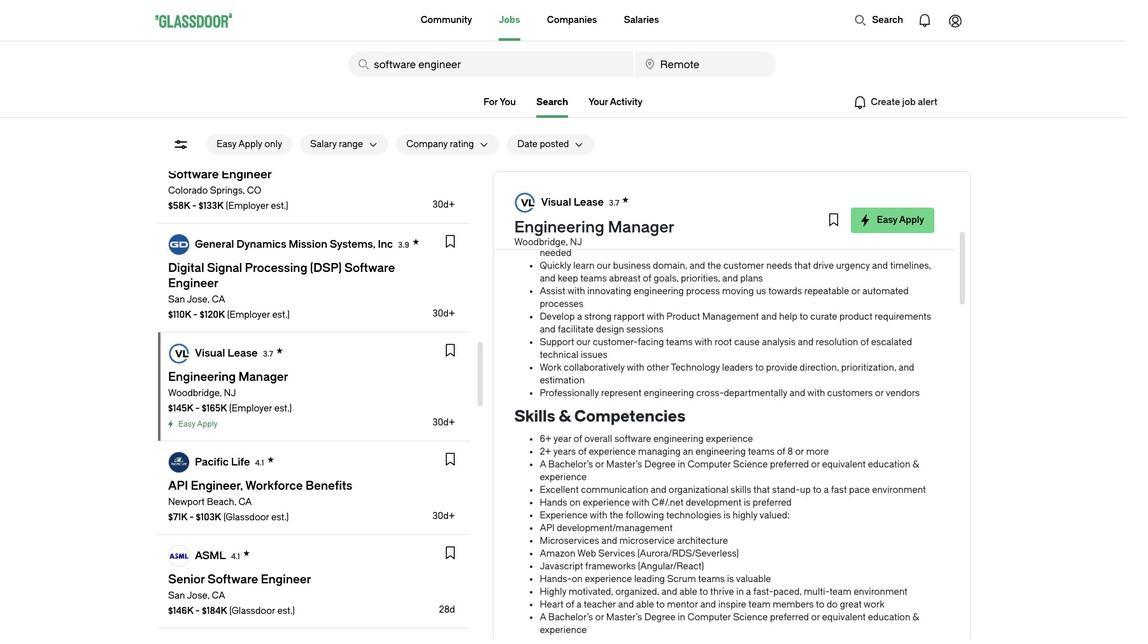 Task type: vqa. For each thing, say whether or not it's contained in the screenshot.
topmost pre-
no



Task type: describe. For each thing, give the bounding box(es) containing it.
a down motivated,
[[576, 599, 582, 610]]

- inside colorado springs, co $58k - $133k (employer est.)
[[192, 201, 196, 211]]

or left even at top
[[834, 235, 842, 246]]

team up coding
[[696, 171, 718, 182]]

and down 'thrive'
[[700, 599, 716, 610]]

newport beach, ca $71k - $103k (glassdoor est.)
[[168, 497, 289, 523]]

members inside support all aspects of recruiting new team members in assigned team or adjacent teams guide assigned engineers around coding best practices such as: design patterns, code reviews, unit test provide guidance around modern cloud-driven development practices, microservices, and cicd provide project team oversight, acting as scrum master, agile coach, or even architect when needed quickly learn our business domain, and the customer needs that drive urgency and timelines, and keep teams abreast of goals, priorities, and plans assist with innovating engineering process moving us towards repeatable or automated processes develop a strong rapport with product management and help to curate product requirements and facilitate design sessions support our customer-facing teams with root cause analysis and resolution of escalated technical issues work collaboratively with other technology leaders to provide direction, prioritization, and estimation professionally represent engineering cross-departmentally and with customers or vendors
[[721, 171, 762, 182]]

and up when
[[905, 210, 921, 220]]

easy apply button
[[851, 208, 934, 233]]

none field search location
[[635, 52, 776, 77]]

- for pacific life
[[189, 512, 194, 523]]

experience down "overall"
[[589, 446, 636, 457]]

a down valuable
[[746, 587, 751, 597]]

resolution
[[816, 337, 858, 348]]

2+
[[540, 446, 551, 457]]

1 horizontal spatial visual lease logo image
[[515, 192, 535, 213]]

0 horizontal spatial visual lease logo image
[[169, 343, 189, 364]]

0 vertical spatial environment
[[872, 485, 926, 496]]

1 vertical spatial visual lease
[[195, 347, 258, 359]]

software
[[614, 434, 651, 445]]

$133k
[[199, 201, 224, 211]]

to right leaders
[[755, 362, 764, 373]]

activity
[[610, 97, 643, 108]]

or up patterns,
[[838, 171, 847, 182]]

more
[[806, 446, 829, 457]]

only
[[264, 139, 282, 150]]

1 30d+ from the top
[[432, 199, 455, 210]]

teams left 8
[[748, 446, 775, 457]]

your activity
[[589, 97, 643, 108]]

development inside support all aspects of recruiting new team members in assigned team or adjacent teams guide assigned engineers around coding best practices such as: design patterns, code reviews, unit test provide guidance around modern cloud-driven development practices, microservices, and cicd provide project team oversight, acting as scrum master, agile coach, or even architect when needed quickly learn our business domain, and the customer needs that drive urgency and timelines, and keep teams abreast of goals, priorities, and plans assist with innovating engineering process moving us towards repeatable or automated processes develop a strong rapport with product management and help to curate product requirements and facilitate design sessions support our customer-facing teams with root cause analysis and resolution of escalated technical issues work collaboratively with other technology leaders to provide direction, prioritization, and estimation professionally represent engineering cross-departmentally and with customers or vendors
[[740, 210, 795, 220]]

departmentally
[[724, 388, 787, 399]]

customer-
[[593, 337, 638, 348]]

technologies
[[666, 510, 721, 521]]

1 provide from the top
[[540, 210, 572, 220]]

san for general dynamics mission systems, inc
[[168, 294, 185, 305]]

- for general dynamics mission systems, inc
[[193, 310, 198, 320]]

a left fast at the bottom right of page
[[824, 485, 829, 496]]

$120k
[[200, 310, 225, 320]]

curate
[[810, 311, 837, 322]]

frameworks
[[585, 561, 636, 572]]

us
[[756, 286, 766, 297]]

28d
[[439, 604, 455, 615]]

api
[[540, 523, 555, 534]]

engineering down goals,
[[634, 286, 684, 297]]

1 vertical spatial &
[[913, 459, 919, 470]]

teams down learn
[[580, 273, 607, 284]]

experience down frameworks
[[585, 574, 632, 585]]

modern
[[647, 210, 681, 220]]

1 master's from the top
[[606, 459, 642, 470]]

systems,
[[330, 238, 375, 250]]

1 vertical spatial our
[[576, 337, 591, 348]]

keep
[[558, 273, 578, 284]]

leaders
[[722, 362, 753, 373]]

of up prioritization,
[[860, 337, 869, 348]]

scrum inside 6+ year of overall software engineering experience 2+ years of experience managing an engineering teams of 8 or more a bachelor's or master's degree in computer science preferred or equivalent education & experience excellent communication and organizational skills that stand-up to a fast pace environment hands on experience with c#/.net development is preferred experience with the following technologies is highly valued: api development/management microservices and microservice architecture amazon web services (aurora/rds/severless) javascript frameworks (angular/react) hands-on experience leading scrum teams is valuable highly motivated, organized, and able to thrive in a fast-paced, multi-team environment heart of a teacher and able to mentor and inspire team members to do great work a bachelor's or master's degree in computer science preferred or equivalent education & experience
[[667, 574, 696, 585]]

product
[[840, 311, 873, 322]]

1 vertical spatial 3.7
[[263, 349, 273, 358]]

2 bachelor's from the top
[[548, 612, 593, 623]]

of right years
[[578, 446, 587, 457]]

experience down cross-
[[706, 434, 753, 445]]

0 vertical spatial preferred
[[770, 459, 809, 470]]

domain,
[[653, 261, 687, 271]]

a inside support all aspects of recruiting new team members in assigned team or adjacent teams guide assigned engineers around coding best practices such as: design patterns, code reviews, unit test provide guidance around modern cloud-driven development practices, microservices, and cicd provide project team oversight, acting as scrum master, agile coach, or even architect when needed quickly learn our business domain, and the customer needs that drive urgency and timelines, and keep teams abreast of goals, priorities, and plans assist with innovating engineering process moving us towards repeatable or automated processes develop a strong rapport with product management and help to curate product requirements and facilitate design sessions support our customer-facing teams with root cause analysis and resolution of escalated technical issues work collaboratively with other technology leaders to provide direction, prioritization, and estimation professionally represent engineering cross-departmentally and with customers or vendors
[[577, 311, 582, 322]]

the inside 6+ year of overall software engineering experience 2+ years of experience managing an engineering teams of 8 or more a bachelor's or master's degree in computer science preferred or equivalent education & experience excellent communication and organizational skills that stand-up to a fast pace environment hands on experience with c#/.net development is preferred experience with the following technologies is highly valued: api development/management microservices and microservice architecture amazon web services (aurora/rds/severless) javascript frameworks (angular/react) hands-on experience leading scrum teams is valuable highly motivated, organized, and able to thrive in a fast-paced, multi-team environment heart of a teacher and able to mentor and inspire team members to do great work a bachelor's or master's degree in computer science preferred or equivalent education & experience
[[610, 510, 623, 521]]

salary range
[[310, 139, 363, 150]]

amazon
[[540, 548, 575, 559]]

and left help
[[761, 311, 777, 322]]

1 vertical spatial is
[[724, 510, 730, 521]]

unit
[[576, 197, 592, 208]]

practices
[[735, 184, 774, 195]]

to right help
[[800, 311, 808, 322]]

2 provide from the top
[[540, 235, 572, 246]]

and right the analysis
[[798, 337, 814, 348]]

1 horizontal spatial around
[[651, 184, 681, 195]]

general
[[195, 238, 234, 250]]

plans
[[740, 273, 763, 284]]

team up do
[[830, 587, 852, 597]]

woodbridge, nj $145k - $165k (employer est.)
[[168, 388, 292, 414]]

or left vendors
[[875, 388, 884, 399]]

project
[[574, 235, 604, 246]]

3.9
[[398, 240, 409, 249]]

direction,
[[800, 362, 839, 373]]

newport
[[168, 497, 205, 508]]

highly
[[540, 587, 566, 597]]

experience down communication
[[583, 497, 630, 508]]

date posted
[[517, 139, 569, 150]]

teacher
[[584, 599, 616, 610]]

- for asml
[[195, 606, 200, 617]]

$58k
[[168, 201, 190, 211]]

motivated,
[[569, 587, 613, 597]]

1 bachelor's from the top
[[548, 459, 593, 470]]

competencies
[[574, 408, 686, 425]]

co
[[247, 185, 261, 196]]

all
[[576, 171, 586, 182]]

process
[[686, 286, 720, 297]]

javascript
[[540, 561, 583, 572]]

2 vertical spatial is
[[727, 574, 734, 585]]

development/management
[[557, 523, 673, 534]]

to left 'thrive'
[[700, 587, 708, 597]]

0 vertical spatial apply
[[238, 139, 262, 150]]

and up the priorities,
[[689, 261, 705, 271]]

company
[[406, 139, 448, 150]]

easy apply only
[[217, 139, 282, 150]]

master,
[[745, 235, 776, 246]]

1 support from the top
[[540, 171, 574, 182]]

est.) for pacific life
[[271, 512, 289, 523]]

skills & competencies
[[514, 408, 686, 425]]

scrum inside support all aspects of recruiting new team members in assigned team or adjacent teams guide assigned engineers around coding best practices such as: design patterns, code reviews, unit test provide guidance around modern cloud-driven development practices, microservices, and cicd provide project team oversight, acting as scrum master, agile coach, or even architect when needed quickly learn our business domain, and the customer needs that drive urgency and timelines, and keep teams abreast of goals, priorities, and plans assist with innovating engineering process moving us towards repeatable or automated processes develop a strong rapport with product management and help to curate product requirements and facilitate design sessions support our customer-facing teams with root cause analysis and resolution of escalated technical issues work collaboratively with other technology leaders to provide direction, prioritization, and estimation professionally represent engineering cross-departmentally and with customers or vendors
[[714, 235, 743, 246]]

teams up 'thrive'
[[698, 574, 725, 585]]

in down an
[[678, 459, 685, 470]]

represent
[[601, 388, 642, 399]]

2 master's from the top
[[606, 612, 642, 623]]

2 degree from the top
[[644, 612, 676, 623]]

patterns,
[[844, 184, 881, 195]]

0 vertical spatial lease
[[574, 196, 604, 208]]

$145k
[[168, 403, 193, 414]]

1 horizontal spatial visual
[[541, 196, 571, 208]]

in inside support all aspects of recruiting new team members in assigned team or adjacent teams guide assigned engineers around coding best practices such as: design patterns, code reviews, unit test provide guidance around modern cloud-driven development practices, microservices, and cicd provide project team oversight, acting as scrum master, agile coach, or even architect when needed quickly learn our business domain, and the customer needs that drive urgency and timelines, and keep teams abreast of goals, priorities, and plans assist with innovating engineering process moving us towards repeatable or automated processes develop a strong rapport with product management and help to curate product requirements and facilitate design sessions support our customer-facing teams with root cause analysis and resolution of escalated technical issues work collaboratively with other technology leaders to provide direction, prioritization, and estimation professionally represent engineering cross-departmentally and with customers or vendors
[[764, 171, 771, 182]]

none field the search keyword
[[348, 52, 633, 77]]

cloud-
[[683, 210, 711, 220]]

help
[[779, 311, 797, 322]]

range
[[339, 139, 363, 150]]

of right heart
[[566, 599, 574, 610]]

0 vertical spatial design
[[814, 184, 842, 195]]

escalated
[[871, 337, 912, 348]]

new
[[677, 171, 694, 182]]

facing
[[638, 337, 664, 348]]

and up vendors
[[898, 362, 914, 373]]

of left goals,
[[643, 273, 651, 284]]

8
[[788, 446, 793, 457]]

6+
[[540, 434, 551, 445]]

with up sessions
[[647, 311, 664, 322]]

easy apply inside button
[[877, 215, 924, 225]]

asml logo image
[[169, 546, 189, 566]]

1 horizontal spatial our
[[597, 261, 611, 271]]

jose, for general dynamics mission systems, inc
[[187, 294, 210, 305]]

0 horizontal spatial search
[[536, 97, 568, 108]]

ca for life
[[238, 497, 252, 508]]

that inside support all aspects of recruiting new team members in assigned team or adjacent teams guide assigned engineers around coding best practices such as: design patterns, code reviews, unit test provide guidance around modern cloud-driven development practices, microservices, and cicd provide project team oversight, acting as scrum master, agile coach, or even architect when needed quickly learn our business domain, and the customer needs that drive urgency and timelines, and keep teams abreast of goals, priorities, and plans assist with innovating engineering process moving us towards repeatable or automated processes develop a strong rapport with product management and help to curate product requirements and facilitate design sessions support our customer-facing teams with root cause analysis and resolution of escalated technical issues work collaboratively with other technology leaders to provide direction, prioritization, and estimation professionally represent engineering cross-departmentally and with customers or vendors
[[794, 261, 811, 271]]

abreast
[[609, 273, 641, 284]]

2 education from the top
[[868, 612, 910, 623]]

1 vertical spatial apply
[[899, 215, 924, 225]]

dynamics
[[236, 238, 286, 250]]

c#/.net
[[652, 497, 684, 508]]

test
[[594, 197, 610, 208]]

acting
[[673, 235, 700, 246]]

0 vertical spatial on
[[570, 497, 581, 508]]

innovating
[[587, 286, 631, 297]]

to left do
[[816, 599, 824, 610]]

with up development/management
[[590, 510, 607, 521]]

0 horizontal spatial design
[[596, 324, 624, 335]]

sessions
[[626, 324, 664, 335]]

up
[[800, 485, 811, 496]]

san jose, ca $110k - $120k (employer est.)
[[168, 294, 290, 320]]

automated
[[862, 286, 909, 297]]

or up "product"
[[851, 286, 860, 297]]

0 horizontal spatial able
[[636, 599, 654, 610]]

or down multi-
[[811, 612, 820, 623]]

or down "overall"
[[595, 459, 604, 470]]

est.) for general dynamics mission systems, inc
[[272, 310, 290, 320]]

and up moving
[[722, 273, 738, 284]]

work
[[864, 599, 884, 610]]

1 vertical spatial on
[[572, 574, 583, 585]]

$165k
[[202, 403, 227, 414]]

for you link
[[484, 97, 516, 108]]

experience
[[540, 510, 588, 521]]

members inside 6+ year of overall software engineering experience 2+ years of experience managing an engineering teams of 8 or more a bachelor's or master's degree in computer science preferred or equivalent education & experience excellent communication and organizational skills that stand-up to a fast pace environment hands on experience with c#/.net development is preferred experience with the following technologies is highly valued: api development/management microservices and microservice architecture amazon web services (aurora/rds/severless) javascript frameworks (angular/react) hands-on experience leading scrum teams is valuable highly motivated, organized, and able to thrive in a fast-paced, multi-team environment heart of a teacher and able to mentor and inspire team members to do great work a bachelor's or master's degree in computer science preferred or equivalent education & experience
[[773, 599, 814, 610]]

teams down product
[[666, 337, 693, 348]]

in up inspire
[[736, 587, 744, 597]]

experience down heart
[[540, 625, 587, 636]]

experience up excellent
[[540, 472, 587, 483]]

great
[[840, 599, 862, 610]]

est.) inside colorado springs, co $58k - $133k (employer est.)
[[271, 201, 288, 211]]

2 support from the top
[[540, 337, 574, 348]]

and up mentor
[[661, 587, 677, 597]]

0 vertical spatial assigned
[[774, 171, 812, 182]]

beach,
[[207, 497, 236, 508]]

engineering right an
[[695, 446, 746, 457]]

1 horizontal spatial 3.7
[[609, 198, 619, 207]]

architecture
[[677, 536, 728, 546]]

1 vertical spatial easy apply
[[178, 420, 218, 429]]

and up c#/.net
[[651, 485, 666, 496]]

to right up
[[813, 485, 822, 496]]

with left other
[[627, 362, 644, 373]]

agile
[[778, 235, 799, 246]]

engineering up an
[[653, 434, 704, 445]]

Search location field
[[635, 52, 776, 77]]

of left 8
[[777, 446, 785, 457]]

search button
[[848, 8, 910, 33]]

easy apply only button
[[206, 134, 292, 155]]

work
[[540, 362, 562, 373]]

paced,
[[773, 587, 802, 597]]

search inside button
[[872, 15, 903, 25]]

or right 8
[[795, 446, 804, 457]]

30d+ for pacific life
[[432, 511, 455, 522]]

in down mentor
[[678, 612, 685, 623]]



Task type: locate. For each thing, give the bounding box(es) containing it.
san for asml
[[168, 590, 185, 601]]

1 vertical spatial degree
[[644, 612, 676, 623]]

ca inside san jose, ca $146k - $184k (glassdoor est.)
[[212, 590, 225, 601]]

microservices
[[540, 536, 599, 546]]

- right $71k in the left of the page
[[189, 512, 194, 523]]

0 vertical spatial jose,
[[187, 294, 210, 305]]

ca inside newport beach, ca $71k - $103k (glassdoor est.)
[[238, 497, 252, 508]]

practices,
[[798, 210, 839, 220]]

1 vertical spatial able
[[636, 599, 654, 610]]

with up following
[[632, 497, 650, 508]]

with down direction,
[[807, 388, 825, 399]]

2 vertical spatial easy
[[178, 420, 195, 429]]

1 horizontal spatial able
[[679, 587, 697, 597]]

(glassdoor for pacific life
[[223, 512, 269, 523]]

0 vertical spatial that
[[794, 261, 811, 271]]

4.1 for asml
[[231, 552, 240, 561]]

visual lease logo image left 'guide'
[[515, 192, 535, 213]]

0 vertical spatial equivalent
[[822, 459, 866, 470]]

2 vertical spatial apply
[[197, 420, 218, 429]]

0 vertical spatial &
[[559, 408, 571, 425]]

2 none field from the left
[[635, 52, 776, 77]]

design right as:
[[814, 184, 842, 195]]

development inside 6+ year of overall software engineering experience 2+ years of experience managing an engineering teams of 8 or more a bachelor's or master's degree in computer science preferred or equivalent education & experience excellent communication and organizational skills that stand-up to a fast pace environment hands on experience with c#/.net development is preferred experience with the following technologies is highly valued: api development/management microservices and microservice architecture amazon web services (aurora/rds/severless) javascript frameworks (angular/react) hands-on experience leading scrum teams is valuable highly motivated, organized, and able to thrive in a fast-paced, multi-team environment heart of a teacher and able to mentor and inspire team members to do great work a bachelor's or master's degree in computer science preferred or equivalent education & experience
[[686, 497, 741, 508]]

0 vertical spatial woodbridge,
[[514, 237, 568, 248]]

equivalent up fast at the bottom right of page
[[822, 459, 866, 470]]

team down fast-
[[749, 599, 771, 610]]

0 horizontal spatial assigned
[[567, 184, 605, 195]]

or down more
[[811, 459, 820, 470]]

2 horizontal spatial apply
[[899, 215, 924, 225]]

(employer for co
[[226, 201, 269, 211]]

date
[[517, 139, 538, 150]]

community
[[421, 15, 472, 25]]

preferred down 8
[[770, 459, 809, 470]]

1 vertical spatial development
[[686, 497, 741, 508]]

professionally
[[540, 388, 599, 399]]

0 vertical spatial search
[[872, 15, 903, 25]]

thrive
[[710, 587, 734, 597]]

(glassdoor right $184k
[[229, 606, 275, 617]]

jose, for asml
[[187, 590, 210, 601]]

0 horizontal spatial scrum
[[667, 574, 696, 585]]

nj inside engineering manager woodbridge, nj
[[570, 237, 582, 248]]

microservices,
[[841, 210, 903, 220]]

education down work
[[868, 612, 910, 623]]

cross-
[[696, 388, 724, 399]]

0 vertical spatial easy
[[217, 139, 236, 150]]

and down "provide"
[[790, 388, 805, 399]]

- inside san jose, ca $146k - $184k (glassdoor est.)
[[195, 606, 200, 617]]

customer
[[723, 261, 764, 271]]

multi-
[[804, 587, 830, 597]]

1 science from the top
[[733, 459, 768, 470]]

assigned up "such"
[[774, 171, 812, 182]]

1 horizontal spatial that
[[794, 261, 811, 271]]

0 vertical spatial education
[[868, 459, 910, 470]]

jose, inside the san jose, ca $110k - $120k (employer est.)
[[187, 294, 210, 305]]

None field
[[348, 52, 633, 77], [635, 52, 776, 77]]

with down keep
[[567, 286, 585, 297]]

0 horizontal spatial visual lease
[[195, 347, 258, 359]]

prioritization,
[[841, 362, 896, 373]]

jose, up $184k
[[187, 590, 210, 601]]

2 jose, from the top
[[187, 590, 210, 601]]

san up $110k
[[168, 294, 185, 305]]

0 vertical spatial support
[[540, 171, 574, 182]]

woodbridge, up $145k
[[168, 388, 222, 399]]

1 vertical spatial preferred
[[753, 497, 792, 508]]

1 degree from the top
[[644, 459, 676, 470]]

1 vertical spatial search
[[536, 97, 568, 108]]

bachelor's down heart
[[548, 612, 593, 623]]

1 horizontal spatial lease
[[574, 196, 604, 208]]

open filter menu image
[[173, 137, 189, 152]]

4.1 for pacific life
[[255, 458, 264, 467]]

0 vertical spatial provide
[[540, 210, 572, 220]]

lease down the san jose, ca $110k - $120k (employer est.)
[[228, 347, 258, 359]]

(glassdoor for asml
[[229, 606, 275, 617]]

0 horizontal spatial around
[[615, 210, 645, 220]]

estimation
[[540, 375, 585, 386]]

a down 2+
[[540, 459, 546, 470]]

0 vertical spatial able
[[679, 587, 697, 597]]

0 vertical spatial around
[[651, 184, 681, 195]]

(glassdoor inside newport beach, ca $71k - $103k (glassdoor est.)
[[223, 512, 269, 523]]

1 horizontal spatial visual lease
[[541, 196, 604, 208]]

Search keyword field
[[348, 52, 633, 77]]

1 vertical spatial equivalent
[[822, 612, 866, 623]]

and down organized,
[[618, 599, 634, 610]]

general dynamics mission systems, inc
[[195, 238, 393, 250]]

that inside 6+ year of overall software engineering experience 2+ years of experience managing an engineering teams of 8 or more a bachelor's or master's degree in computer science preferred or equivalent education & experience excellent communication and organizational skills that stand-up to a fast pace environment hands on experience with c#/.net development is preferred experience with the following technologies is highly valued: api development/management microservices and microservice architecture amazon web services (aurora/rds/severless) javascript frameworks (angular/react) hands-on experience leading scrum teams is valuable highly motivated, organized, and able to thrive in a fast-paced, multi-team environment heart of a teacher and able to mentor and inspire team members to do great work a bachelor's or master's degree in computer science preferred or equivalent education & experience
[[753, 485, 770, 496]]

easy apply
[[877, 215, 924, 225], [178, 420, 218, 429]]

visual lease down $120k
[[195, 347, 258, 359]]

est.) inside woodbridge, nj $145k - $165k (employer est.)
[[274, 403, 292, 414]]

0 horizontal spatial our
[[576, 337, 591, 348]]

est.) inside newport beach, ca $71k - $103k (glassdoor est.)
[[271, 512, 289, 523]]

a up facilitate
[[577, 311, 582, 322]]

0 vertical spatial is
[[744, 497, 751, 508]]

2 vertical spatial &
[[913, 612, 919, 623]]

moving
[[722, 286, 754, 297]]

0 horizontal spatial easy
[[178, 420, 195, 429]]

needs
[[766, 261, 792, 271]]

degree down managing at the right of the page
[[644, 459, 676, 470]]

asml
[[195, 549, 226, 561]]

visual down 'guide'
[[541, 196, 571, 208]]

0 horizontal spatial woodbridge,
[[168, 388, 222, 399]]

1 vertical spatial master's
[[606, 612, 642, 623]]

2 vertical spatial (employer
[[229, 403, 272, 414]]

pacific life logo image
[[169, 452, 189, 473]]

nj inside woodbridge, nj $145k - $165k (employer est.)
[[224, 388, 236, 399]]

0 vertical spatial scrum
[[714, 235, 743, 246]]

master's down software
[[606, 459, 642, 470]]

visual lease logo image
[[515, 192, 535, 213], [169, 343, 189, 364]]

is
[[744, 497, 751, 508], [724, 510, 730, 521], [727, 574, 734, 585]]

environment right the pace
[[872, 485, 926, 496]]

issues
[[581, 350, 607, 361]]

0 horizontal spatial easy apply
[[178, 420, 218, 429]]

around down engineers
[[615, 210, 645, 220]]

aspects
[[588, 171, 621, 182]]

1 vertical spatial around
[[615, 210, 645, 220]]

0 horizontal spatial nj
[[224, 388, 236, 399]]

equivalent
[[822, 459, 866, 470], [822, 612, 866, 623]]

30d+ for visual lease
[[432, 417, 455, 428]]

or down teacher
[[595, 612, 604, 623]]

to left mentor
[[656, 599, 665, 610]]

managing
[[638, 446, 681, 457]]

pacific
[[195, 456, 229, 468]]

search link
[[536, 97, 568, 118]]

and down development/management
[[601, 536, 617, 546]]

adjacent
[[849, 171, 885, 182]]

preferred up valued:
[[753, 497, 792, 508]]

apply
[[238, 139, 262, 150], [899, 215, 924, 225], [197, 420, 218, 429]]

when
[[908, 235, 931, 246]]

woodbridge, inside woodbridge, nj $145k - $165k (employer est.)
[[168, 388, 222, 399]]

management
[[702, 311, 759, 322]]

springs,
[[210, 185, 245, 196]]

is up 'thrive'
[[727, 574, 734, 585]]

30d+
[[432, 199, 455, 210], [432, 308, 455, 319], [432, 417, 455, 428], [432, 511, 455, 522]]

1 a from the top
[[540, 459, 546, 470]]

for you
[[484, 97, 516, 108]]

hands
[[540, 497, 567, 508]]

scrum down (angular/react)
[[667, 574, 696, 585]]

(glassdoor down 'beach,'
[[223, 512, 269, 523]]

1 education from the top
[[868, 459, 910, 470]]

and down develop
[[540, 324, 556, 335]]

woodbridge, down cicd
[[514, 237, 568, 248]]

computer
[[688, 459, 731, 470], [688, 612, 731, 623]]

0 horizontal spatial members
[[721, 171, 762, 182]]

team up practices,
[[814, 171, 836, 182]]

provide up needed
[[540, 235, 572, 246]]

1 equivalent from the top
[[822, 459, 866, 470]]

1 vertical spatial ca
[[238, 497, 252, 508]]

4.1 right asml
[[231, 552, 240, 561]]

salary
[[310, 139, 337, 150]]

30d+ for general dynamics mission systems, inc
[[432, 308, 455, 319]]

1 vertical spatial visual
[[195, 347, 225, 359]]

1 horizontal spatial 4.1
[[255, 458, 264, 467]]

$71k
[[168, 512, 187, 523]]

- inside newport beach, ca $71k - $103k (glassdoor est.)
[[189, 512, 194, 523]]

2 vertical spatial ca
[[212, 590, 225, 601]]

guidance
[[574, 210, 613, 220]]

timelines,
[[890, 261, 931, 271]]

(employer for ca
[[227, 310, 270, 320]]

scrum
[[714, 235, 743, 246], [667, 574, 696, 585]]

1 horizontal spatial easy
[[217, 139, 236, 150]]

on
[[570, 497, 581, 508], [572, 574, 583, 585]]

1 vertical spatial (glassdoor
[[229, 606, 275, 617]]

1 vertical spatial environment
[[854, 587, 908, 597]]

1 horizontal spatial the
[[707, 261, 721, 271]]

our right learn
[[597, 261, 611, 271]]

0 vertical spatial master's
[[606, 459, 642, 470]]

1 vertical spatial nj
[[224, 388, 236, 399]]

your activity link
[[589, 97, 643, 108]]

(employer right $120k
[[227, 310, 270, 320]]

equivalent down great on the bottom right
[[822, 612, 866, 623]]

0 vertical spatial (glassdoor
[[223, 512, 269, 523]]

apply up when
[[899, 215, 924, 225]]

(employer inside woodbridge, nj $145k - $165k (employer est.)
[[229, 403, 272, 414]]

of up engineers
[[624, 171, 632, 182]]

root
[[715, 337, 732, 348]]

0 vertical spatial a
[[540, 459, 546, 470]]

design up customer-
[[596, 324, 624, 335]]

goals,
[[654, 273, 679, 284]]

learn
[[573, 261, 595, 271]]

4 30d+ from the top
[[432, 511, 455, 522]]

with left root
[[695, 337, 712, 348]]

2 vertical spatial preferred
[[770, 612, 809, 623]]

jose, inside san jose, ca $146k - $184k (glassdoor est.)
[[187, 590, 210, 601]]

1 vertical spatial lease
[[228, 347, 258, 359]]

visual down $120k
[[195, 347, 225, 359]]

posted
[[540, 139, 569, 150]]

excellent
[[540, 485, 579, 496]]

towards
[[768, 286, 802, 297]]

visual lease logo image down $110k
[[169, 343, 189, 364]]

even
[[845, 235, 865, 246]]

the up development/management
[[610, 510, 623, 521]]

1 vertical spatial a
[[540, 612, 546, 623]]

0 vertical spatial members
[[721, 171, 762, 182]]

search
[[872, 15, 903, 25], [536, 97, 568, 108]]

a
[[540, 459, 546, 470], [540, 612, 546, 623]]

ca up $184k
[[212, 590, 225, 601]]

apply left only
[[238, 139, 262, 150]]

woodbridge, inside engineering manager woodbridge, nj
[[514, 237, 568, 248]]

bachelor's down years
[[548, 459, 593, 470]]

3 30d+ from the top
[[432, 417, 455, 428]]

1 vertical spatial provide
[[540, 235, 572, 246]]

2 equivalent from the top
[[822, 612, 866, 623]]

(employer right $165k
[[229, 403, 272, 414]]

or
[[838, 171, 847, 182], [834, 235, 842, 246], [851, 286, 860, 297], [875, 388, 884, 399], [795, 446, 804, 457], [595, 459, 604, 470], [811, 459, 820, 470], [595, 612, 604, 623], [811, 612, 820, 623]]

(employer inside colorado springs, co $58k - $133k (employer est.)
[[226, 201, 269, 211]]

0 horizontal spatial none field
[[348, 52, 633, 77]]

1 vertical spatial education
[[868, 612, 910, 623]]

teams
[[888, 171, 914, 182], [580, 273, 607, 284], [666, 337, 693, 348], [748, 446, 775, 457], [698, 574, 725, 585]]

easy up architect
[[877, 215, 897, 225]]

organized,
[[615, 587, 659, 597]]

1 san from the top
[[168, 294, 185, 305]]

san inside san jose, ca $146k - $184k (glassdoor est.)
[[168, 590, 185, 601]]

provide
[[540, 210, 572, 220], [540, 235, 572, 246]]

0 vertical spatial visual lease
[[541, 196, 604, 208]]

analysis
[[762, 337, 796, 348]]

teams up code
[[888, 171, 914, 182]]

reviews,
[[540, 197, 574, 208]]

1 horizontal spatial scrum
[[714, 235, 743, 246]]

1 vertical spatial assigned
[[567, 184, 605, 195]]

and up automated
[[872, 261, 888, 271]]

apply down $165k
[[197, 420, 218, 429]]

that left drive
[[794, 261, 811, 271]]

1 vertical spatial bachelor's
[[548, 612, 593, 623]]

the inside support all aspects of recruiting new team members in assigned team or adjacent teams guide assigned engineers around coding best practices such as: design patterns, code reviews, unit test provide guidance around modern cloud-driven development practices, microservices, and cicd provide project team oversight, acting as scrum master, agile coach, or even architect when needed quickly learn our business domain, and the customer needs that drive urgency and timelines, and keep teams abreast of goals, priorities, and plans assist with innovating engineering process moving us towards repeatable or automated processes develop a strong rapport with product management and help to curate product requirements and facilitate design sessions support our customer-facing teams with root cause analysis and resolution of escalated technical issues work collaboratively with other technology leaders to provide direction, prioritization, and estimation professionally represent engineering cross-departmentally and with customers or vendors
[[707, 261, 721, 271]]

(employer inside the san jose, ca $110k - $120k (employer est.)
[[227, 310, 270, 320]]

oversight,
[[630, 235, 671, 246]]

able
[[679, 587, 697, 597], [636, 599, 654, 610]]

&
[[559, 408, 571, 425], [913, 459, 919, 470], [913, 612, 919, 623]]

support up 'guide'
[[540, 171, 574, 182]]

0 horizontal spatial that
[[753, 485, 770, 496]]

company rating
[[406, 139, 474, 150]]

around
[[651, 184, 681, 195], [615, 210, 645, 220]]

0 vertical spatial 3.7
[[609, 198, 619, 207]]

1 horizontal spatial apply
[[238, 139, 262, 150]]

1 vertical spatial that
[[753, 485, 770, 496]]

2 san from the top
[[168, 590, 185, 601]]

1 vertical spatial san
[[168, 590, 185, 601]]

0 vertical spatial our
[[597, 261, 611, 271]]

heart
[[540, 599, 564, 610]]

your
[[589, 97, 608, 108]]

with
[[567, 286, 585, 297], [647, 311, 664, 322], [695, 337, 712, 348], [627, 362, 644, 373], [807, 388, 825, 399], [632, 497, 650, 508], [590, 510, 607, 521]]

team right project at the right of page
[[606, 235, 628, 246]]

of right year
[[574, 434, 582, 445]]

web
[[577, 548, 596, 559]]

development down the organizational
[[686, 497, 741, 508]]

ca for dynamics
[[212, 294, 225, 305]]

mentor
[[667, 599, 698, 610]]

our down facilitate
[[576, 337, 591, 348]]

2 science from the top
[[733, 612, 768, 623]]

easy
[[217, 139, 236, 150], [877, 215, 897, 225], [178, 420, 195, 429]]

san inside the san jose, ca $110k - $120k (employer est.)
[[168, 294, 185, 305]]

(glassdoor inside san jose, ca $146k - $184k (glassdoor est.)
[[229, 606, 275, 617]]

general dynamics mission systems, inc logo image
[[169, 234, 189, 255]]

0 vertical spatial computer
[[688, 459, 731, 470]]

- inside woodbridge, nj $145k - $165k (employer est.)
[[195, 403, 200, 414]]

1 vertical spatial computer
[[688, 612, 731, 623]]

cicd
[[540, 222, 563, 233]]

is left highly
[[724, 510, 730, 521]]

2 a from the top
[[540, 612, 546, 623]]

strong
[[584, 311, 612, 322]]

1 jose, from the top
[[187, 294, 210, 305]]

2 30d+ from the top
[[432, 308, 455, 319]]

members down paced,
[[773, 599, 814, 610]]

ca right 'beach,'
[[238, 497, 252, 508]]

1 vertical spatial 4.1
[[231, 552, 240, 561]]

able down organized,
[[636, 599, 654, 610]]

1 computer from the top
[[688, 459, 731, 470]]

such
[[777, 184, 797, 195]]

other
[[647, 362, 669, 373]]

1 horizontal spatial nj
[[570, 237, 582, 248]]

0 horizontal spatial lease
[[228, 347, 258, 359]]

following
[[626, 510, 664, 521]]

lease up guidance at top right
[[574, 196, 604, 208]]

easy apply up architect
[[877, 215, 924, 225]]

1 vertical spatial jose,
[[187, 590, 210, 601]]

0 horizontal spatial visual
[[195, 347, 225, 359]]

colorado springs, co $58k - $133k (employer est.)
[[168, 185, 288, 211]]

engineering
[[514, 218, 604, 236]]

2 computer from the top
[[688, 612, 731, 623]]

communication
[[581, 485, 648, 496]]

1 none field from the left
[[348, 52, 633, 77]]

is up highly
[[744, 497, 751, 508]]

on up motivated,
[[572, 574, 583, 585]]

pacific life
[[195, 456, 250, 468]]

0 vertical spatial science
[[733, 459, 768, 470]]

jose, up $120k
[[187, 294, 210, 305]]

nj down the engineering
[[570, 237, 582, 248]]

est.) inside the san jose, ca $110k - $120k (employer est.)
[[272, 310, 290, 320]]

0 vertical spatial san
[[168, 294, 185, 305]]

- inside the san jose, ca $110k - $120k (employer est.)
[[193, 310, 198, 320]]

develop
[[540, 311, 575, 322]]

engineers
[[607, 184, 649, 195]]

0 vertical spatial development
[[740, 210, 795, 220]]

stand-
[[772, 485, 800, 496]]

(angular/react)
[[638, 561, 704, 572]]

est.) inside san jose, ca $146k - $184k (glassdoor est.)
[[277, 606, 295, 617]]

and up assist
[[540, 273, 556, 284]]

est.) for asml
[[277, 606, 295, 617]]

as:
[[799, 184, 812, 195]]

provide down 'reviews,'
[[540, 210, 572, 220]]

customers
[[827, 388, 873, 399]]

0 vertical spatial visual lease logo image
[[515, 192, 535, 213]]

ca inside the san jose, ca $110k - $120k (employer est.)
[[212, 294, 225, 305]]

preferred down paced,
[[770, 612, 809, 623]]

engineering down other
[[644, 388, 694, 399]]

1 horizontal spatial assigned
[[774, 171, 812, 182]]

easy apply down $165k
[[178, 420, 218, 429]]

san up $146k
[[168, 590, 185, 601]]

2 horizontal spatial easy
[[877, 215, 897, 225]]



